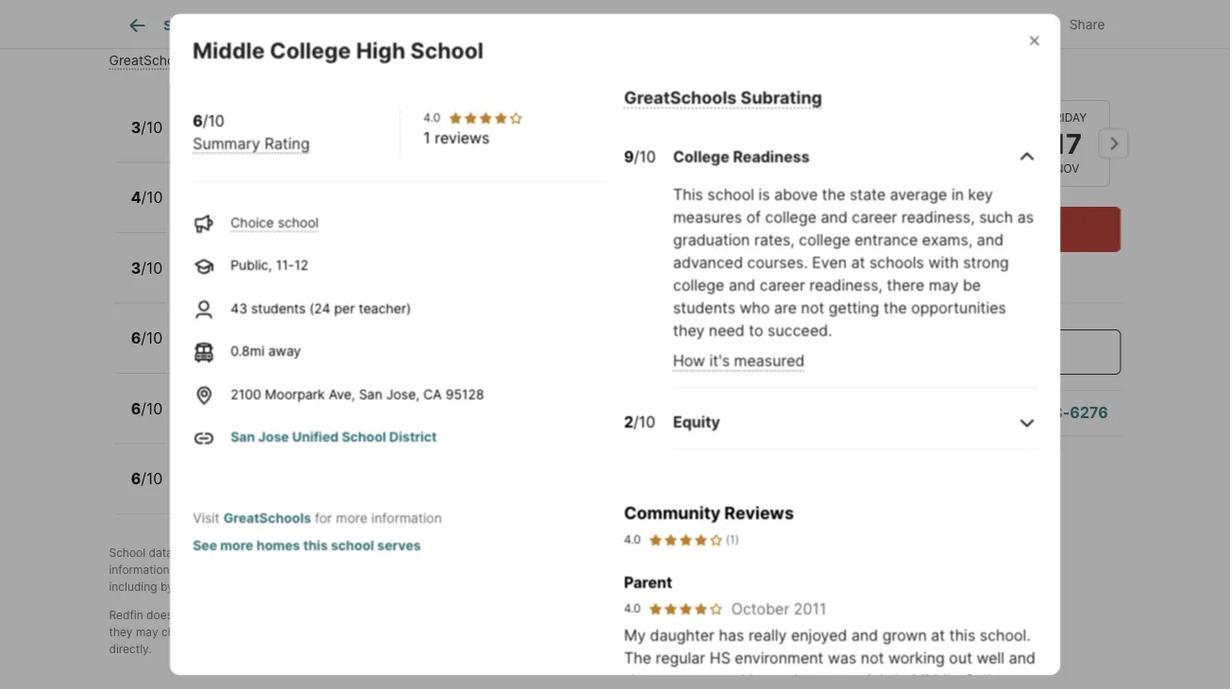 Task type: locate. For each thing, give the bounding box(es) containing it.
buyers
[[577, 547, 613, 561]]

serves down the hoover
[[267, 272, 310, 288]]

12
[[294, 257, 308, 273], [244, 412, 258, 428]]

1 vertical spatial san
[[230, 429, 255, 445]]

students up river glen school public, k-8 • choice school • 1.1mi
[[251, 300, 305, 316]]

0 horizontal spatial district
[[677, 0, 720, 6]]

or
[[696, 564, 707, 578], [244, 609, 255, 623]]

0 horizontal spatial as
[[236, 564, 248, 578]]

college down advanced
[[673, 276, 724, 294]]

2 3 from the top
[[131, 259, 141, 277]]

rating 4.0 out of 5 element
[[448, 110, 523, 125], [648, 531, 724, 548], [648, 601, 724, 616]]

schools inside please check the school district website to see all schools serving this home.
[[153, 10, 200, 26]]

1 vertical spatial middle
[[302, 251, 352, 269]]

9 /10
[[624, 147, 656, 166]]

may down anytime
[[929, 276, 959, 294]]

2 horizontal spatial as
[[1017, 208, 1034, 226]]

to up contact
[[620, 609, 631, 623]]

1 vertical spatial high
[[312, 391, 347, 410]]

to
[[776, 0, 789, 6], [749, 321, 763, 340], [510, 564, 521, 578], [620, 609, 631, 623], [333, 626, 344, 640], [775, 671, 789, 689]]

their up themselves.
[[386, 564, 410, 578]]

choice inside river glen school public, k-8 • choice school • 1.1mi
[[265, 342, 309, 358]]

choice down inspire
[[230, 214, 274, 230]]

1 horizontal spatial san
[[359, 386, 382, 402]]

0 horizontal spatial 12
[[244, 412, 258, 428]]

1 horizontal spatial district
[[721, 626, 758, 640]]

this school is above the state average in key measures of college and career readiness, such as graduation rates, college entrance exams, and advanced courses.  even at schools with strong college and career readiness, there may be students who are not getting the opportunities they need to succeed.
[[673, 185, 1034, 340]]

as inside , a nonprofit organization. redfin recommends buyers and renters use greatschools information and ratings as a
[[236, 564, 248, 578]]

x-
[[968, 17, 981, 33]]

k- inside river glen school public, k-8 • choice school • 1.1mi
[[229, 342, 242, 358]]

public, inside middle college high school dialog
[[230, 257, 272, 273]]

3 for herbert
[[131, 259, 141, 277]]

high inside 'element'
[[356, 36, 405, 63]]

high up san jose unified school district
[[312, 391, 347, 410]]

rating down home.
[[260, 52, 299, 68]]

more right the for
[[335, 510, 367, 526]]

1 vertical spatial 12
[[244, 412, 258, 428]]

serves inside gardner elementary school public, k-5 • serves this home • 0.9mi
[[265, 131, 308, 147]]

1 horizontal spatial they
[[673, 321, 704, 340]]

home down 2100 moorpark ave, san jose, ca 95128
[[346, 412, 381, 428]]

high inside abraham lincoln high school public, 9-12 • serves this home • 0.8mi
[[312, 391, 347, 410]]

my daughter has really enjoyed and grown at this school. the regular hs environment was not working out well and she was not working to her potential. at middle colle
[[624, 626, 1037, 689]]

college readiness
[[673, 147, 810, 166]]

contact
[[618, 626, 658, 640]]

/10 for public, k-8 • choice school • 1.1mi
[[141, 329, 163, 348]]

1 horizontal spatial middle
[[302, 251, 352, 269]]

4.0
[[423, 111, 440, 124], [624, 533, 641, 546], [624, 602, 641, 615]]

choice down academy
[[275, 201, 319, 217]]

43 students (24 per teacher)
[[230, 300, 411, 316]]

0 vertical spatial college
[[269, 36, 351, 63]]

or down use
[[696, 564, 707, 578]]

be up contact
[[634, 609, 648, 623]]

k- for glen
[[229, 342, 242, 358]]

may down the does
[[136, 626, 158, 640]]

really
[[748, 626, 787, 644]]

greatschools summary rating link
[[109, 52, 299, 68]]

public, inside abraham lincoln high school public, 9-12 • serves this home • 0.8mi
[[184, 412, 225, 428]]

choice inside ace inspire academy charter, 5-8 • choice school • 0.9mi
[[275, 201, 319, 217]]

information up including
[[109, 564, 170, 578]]

1 horizontal spatial or
[[696, 564, 707, 578]]

college up even
[[799, 231, 850, 249]]

middle right the 11-
[[302, 251, 352, 269]]

serving
[[204, 10, 250, 26]]

0 vertical spatial at
[[851, 253, 865, 272]]

/10 inside 6 /10 summary rating
[[202, 111, 224, 129]]

1 horizontal spatial a
[[333, 547, 339, 561]]

0 vertical spatial rating 4.0 out of 5 element
[[448, 110, 523, 125]]

1 vertical spatial was
[[654, 671, 682, 689]]

0 horizontal spatial college
[[269, 36, 351, 63]]

1 vertical spatial home
[[340, 272, 375, 288]]

8 inside river glen school public, k-8 • choice school • 1.1mi
[[242, 342, 251, 358]]

5
[[242, 131, 250, 147]]

1 vertical spatial as
[[236, 564, 248, 578]]

2 vertical spatial 8
[[242, 342, 251, 358]]

0 vertical spatial 0.8mi
[[230, 343, 264, 359]]

at right grown
[[931, 626, 945, 644]]

see
[[109, 10, 131, 26]]

6
[[192, 111, 202, 129], [131, 329, 141, 348], [131, 400, 141, 418], [131, 470, 141, 489]]

1 horizontal spatial by
[[238, 547, 251, 561]]

the right check on the top of the page
[[608, 0, 628, 6]]

0.9mi up the 1.0mi
[[378, 201, 413, 217]]

serves for lincoln
[[273, 412, 316, 428]]

1 vertical spatial 3 /10
[[131, 259, 163, 277]]

and up redfin does not endorse or guarantee this information.
[[237, 581, 257, 595]]

information up serves in the left bottom of the page
[[371, 510, 442, 526]]

to inside please check the school district website to see all schools serving this home.
[[776, 0, 789, 6]]

2 vertical spatial be
[[347, 626, 361, 640]]

may inside this school is above the state average in key measures of college and career readiness, such as graduation rates, college entrance exams, and advanced courses.  even at schools with strong college and career readiness, there may be students who are not getting the opportunities they need to succeed.
[[929, 276, 959, 294]]

8 down glen
[[242, 342, 251, 358]]

school up the 1.0mi
[[356, 251, 406, 269]]

students up need
[[673, 299, 735, 317]]

a up daughter
[[696, 609, 703, 623]]

school left 1 at the top of the page
[[336, 110, 386, 128]]

1 vertical spatial a
[[252, 564, 258, 578]]

she
[[624, 671, 649, 689]]

school left data
[[109, 547, 146, 561]]

their
[[386, 564, 410, 578], [581, 564, 606, 578]]

choice up moorpark on the left
[[265, 342, 309, 358]]

redfin down including
[[109, 609, 143, 623]]

their down buyers
[[581, 564, 606, 578]]

/10 for charter, 5-8 • choice school • 0.9mi
[[141, 189, 163, 207]]

1 horizontal spatial as
[[681, 609, 693, 623]]

8 inside ace inspire academy charter, 5-8 • choice school • 0.9mi
[[252, 201, 260, 217]]

not down redfin does not endorse or guarantee this information.
[[248, 626, 265, 640]]

and inside school service boundaries are intended to be used as a reference only; they may change and are not
[[204, 626, 224, 640]]

a inside school service boundaries are intended to be used as a reference only; they may change and are not
[[696, 609, 703, 623]]

as inside this school is above the state average in key measures of college and career readiness, such as graduation rates, college entrance exams, and advanced courses.  even at schools with strong college and career readiness, there may be students who are not getting the opportunities they need to succeed.
[[1017, 208, 1034, 226]]

x-out button
[[925, 4, 1020, 43]]

0.9mi
[[388, 131, 423, 147], [378, 201, 413, 217]]

0 vertical spatial rating
[[260, 52, 299, 68]]

the inside guaranteed to be accurate. to verify school enrollment eligibility, contact the school district directly.
[[662, 626, 679, 640]]

enrollment
[[505, 626, 561, 640]]

this
[[254, 10, 277, 26], [312, 131, 335, 147], [313, 272, 336, 288], [319, 412, 342, 428], [303, 537, 327, 553], [315, 609, 335, 623], [949, 626, 975, 644]]

are up succeed.
[[774, 299, 797, 317]]

the down there
[[883, 299, 907, 317]]

school data is provided by greatschools
[[109, 547, 326, 561]]

0 vertical spatial more
[[335, 510, 367, 526]]

was
[[828, 648, 856, 667], [654, 671, 682, 689]]

1 vertical spatial they
[[109, 626, 133, 640]]

by
[[238, 547, 251, 561], [160, 581, 174, 595]]

0.8mi up the district
[[396, 412, 430, 428]]

1 vertical spatial 0.9mi
[[378, 201, 413, 217]]

0 horizontal spatial san
[[230, 429, 255, 445]]

1 vertical spatial district
[[721, 626, 758, 640]]

1 vertical spatial rating
[[264, 134, 309, 152]]

river glen school public, k-8 • choice school • 1.1mi
[[184, 321, 397, 358]]

2 vertical spatial as
[[681, 609, 693, 623]]

students inside this school is above the state average in key measures of college and career readiness, such as graduation rates, college entrance exams, and advanced courses.  even at schools with strong college and career readiness, there may be students who are not getting the opportunities they need to succeed.
[[673, 299, 735, 317]]

this up 43 students (24 per teacher)
[[313, 272, 336, 288]]

to inside my daughter has really enjoyed and grown at this school. the regular hs environment was not working out well and she was not working to her potential. at middle colle
[[775, 671, 789, 689]]

3 6 /10 from the top
[[131, 470, 163, 489]]

0 vertical spatial or
[[696, 564, 707, 578]]

home up per
[[340, 272, 375, 288]]

school inside please check the school district website to see all schools serving this home.
[[632, 0, 673, 6]]

greatschools down (1) on the right
[[703, 547, 775, 561]]

0 vertical spatial redfin
[[466, 547, 501, 561]]

be down information. on the left of page
[[347, 626, 361, 640]]

rates,
[[754, 231, 795, 249]]

by inside 'first step, and conduct their own investigation to determine their desired schools or school districts, including by contacting and visiting the schools themselves.'
[[160, 581, 174, 595]]

rating inside 6 /10 summary rating
[[264, 134, 309, 152]]

1 vertical spatial more
[[220, 537, 253, 553]]

6 /10 left abraham
[[131, 400, 163, 418]]

1 vertical spatial or
[[244, 609, 255, 623]]

0 horizontal spatial working
[[714, 671, 771, 689]]

k- inside gardner elementary school public, k-5 • serves this home • 0.9mi
[[229, 131, 242, 147]]

step,
[[285, 564, 312, 578]]

information inside , a nonprofit organization. redfin recommends buyers and renters use greatschools information and ratings as a
[[109, 564, 170, 578]]

investigation
[[439, 564, 507, 578]]

they up directly.
[[109, 626, 133, 640]]

eligibility,
[[565, 626, 615, 640]]

san right ave,
[[359, 386, 382, 402]]

out
[[949, 648, 972, 667]]

0 vertical spatial was
[[828, 648, 856, 667]]

determine
[[524, 564, 578, 578]]

rating 4.0 out of 5 element up daughter
[[648, 601, 724, 616]]

1 horizontal spatial high
[[356, 36, 405, 63]]

the inside please check the school district website to see all schools serving this home.
[[608, 0, 628, 6]]

2 6 /10 from the top
[[131, 400, 163, 418]]

tour
[[995, 220, 1025, 238]]

1 vertical spatial may
[[136, 626, 158, 640]]

0 horizontal spatial information
[[109, 564, 170, 578]]

the down step,
[[301, 581, 319, 595]]

provided
[[188, 547, 235, 561]]

home inside gardner elementary school public, k-5 • serves this home • 0.9mi
[[339, 131, 374, 147]]

are down endorse
[[227, 626, 244, 640]]

reference
[[706, 609, 757, 623]]

rating 4.0 out of 5 element for 1 reviews
[[448, 110, 523, 125]]

0.8mi inside abraham lincoln high school public, 9-12 • serves this home • 0.8mi
[[396, 412, 430, 428]]

2 vertical spatial are
[[227, 626, 244, 640]]

8 inside "herbert hoover middle school public, 6-8 • serves this home • 1.0mi"
[[244, 272, 252, 288]]

working down grown
[[888, 648, 945, 667]]

not inside this school is above the state average in key measures of college and career readiness, such as graduation rates, college entrance exams, and advanced courses.  even at schools with strong college and career readiness, there may be students who are not getting the opportunities they need to succeed.
[[801, 299, 824, 317]]

please check the school district website to see all schools serving this home.
[[109, 0, 789, 26]]

serves inside "herbert hoover middle school public, 6-8 • serves this home • 1.0mi"
[[267, 272, 310, 288]]

0 horizontal spatial may
[[136, 626, 158, 640]]

6 /10 for river
[[131, 329, 163, 348]]

home inside abraham lincoln high school public, 9-12 • serves this home • 0.8mi
[[346, 412, 381, 428]]

0.9mi left 1 at the top of the page
[[388, 131, 423, 147]]

0 horizontal spatial redfin
[[109, 609, 143, 623]]

0 horizontal spatial they
[[109, 626, 133, 640]]

2 horizontal spatial are
[[774, 299, 797, 317]]

or inside 'first step, and conduct their own investigation to determine their desired schools or school districts, including by contacting and visiting the schools themselves.'
[[696, 564, 707, 578]]

0 horizontal spatial 0.8mi
[[230, 343, 264, 359]]

public, inside river glen school public, k-8 • choice school • 1.1mi
[[184, 342, 225, 358]]

1 horizontal spatial redfin
[[466, 547, 501, 561]]

6276
[[1070, 404, 1109, 422]]

3 /10
[[131, 118, 163, 137], [131, 259, 163, 277]]

is right data
[[176, 547, 184, 561]]

high
[[356, 36, 405, 63], [312, 391, 347, 410]]

and down ,
[[315, 564, 335, 578]]

jose
[[258, 429, 289, 445]]

0 horizontal spatial be
[[347, 626, 361, 640]]

school inside abraham lincoln high school public, 9-12 • serves this home • 0.8mi
[[350, 391, 401, 410]]

3 /10 for gardner
[[131, 118, 163, 137]]

0 vertical spatial middle
[[192, 36, 264, 63]]

95128
[[445, 386, 484, 402]]

2 vertical spatial 4.0
[[624, 602, 641, 615]]

middle college high school dialog
[[170, 14, 1061, 689]]

4.0 for 1
[[423, 111, 440, 124]]

1 3 from the top
[[131, 118, 141, 137]]

0 vertical spatial be
[[963, 276, 981, 294]]

1 vertical spatial is
[[176, 547, 184, 561]]

home inside "herbert hoover middle school public, 6-8 • serves this home • 1.0mi"
[[340, 272, 375, 288]]

6 /10 left river
[[131, 329, 163, 348]]

•
[[254, 131, 262, 147], [377, 131, 385, 147], [264, 201, 271, 217], [367, 201, 375, 217], [255, 272, 263, 288], [378, 272, 386, 288], [254, 342, 262, 358], [357, 342, 365, 358], [261, 412, 269, 428], [384, 412, 392, 428]]

0 vertical spatial 8
[[252, 201, 260, 217]]

readiness
[[733, 147, 810, 166]]

at right 'it's' at top
[[851, 253, 865, 272]]

school inside ace inspire academy charter, 5-8 • choice school • 0.9mi
[[322, 201, 363, 217]]

3 down 4
[[131, 259, 141, 277]]

this down elementary
[[312, 131, 335, 147]]

greatschools
[[109, 52, 193, 68], [624, 87, 737, 107], [223, 510, 311, 526], [254, 547, 326, 561], [703, 547, 775, 561]]

1 horizontal spatial is
[[758, 185, 770, 204]]

school up the away
[[263, 321, 314, 340]]

school down please check the school district website to see all schools serving this home.
[[410, 36, 483, 63]]

0 horizontal spatial at
[[851, 253, 865, 272]]

school inside river glen school public, k-8 • choice school • 1.1mi
[[263, 321, 314, 340]]

/10 for public, 6-8 • serves this home • 1.0mi
[[141, 259, 163, 277]]

information
[[371, 510, 442, 526], [109, 564, 170, 578]]

summary rating link
[[192, 134, 309, 152]]

1 3 /10 from the top
[[131, 118, 163, 137]]

1 vertical spatial be
[[634, 609, 648, 623]]

college down above
[[765, 208, 816, 226]]

k-
[[229, 131, 242, 147], [229, 342, 242, 358]]

ace
[[184, 180, 213, 199]]

2 horizontal spatial middle
[[912, 671, 960, 689]]

this left home.
[[254, 10, 277, 26]]

• right 5-
[[264, 201, 271, 217]]

free,
[[845, 261, 869, 275]]

1 horizontal spatial information
[[371, 510, 442, 526]]

1 vertical spatial redfin
[[109, 609, 143, 623]]

be up opportunities
[[963, 276, 981, 294]]

even
[[812, 253, 847, 272]]

0.9mi inside gardner elementary school public, k-5 • serves this home • 0.9mi
[[388, 131, 423, 147]]

2 vertical spatial middle
[[912, 671, 960, 689]]

public,
[[184, 131, 225, 147], [230, 257, 272, 273], [184, 272, 225, 288], [184, 342, 225, 358], [184, 412, 225, 428]]

12 inside middle college high school dialog
[[294, 257, 308, 273]]

3 /10 left gardner
[[131, 118, 163, 137]]

per
[[334, 300, 355, 316]]

2 3 /10 from the top
[[131, 259, 163, 277]]

3 tab from the left
[[451, 3, 594, 48]]

greatschools up 9 /10
[[624, 87, 737, 107]]

0 vertical spatial are
[[774, 299, 797, 317]]

public, inside gardner elementary school public, k-5 • serves this home • 0.9mi
[[184, 131, 225, 147]]

career down state
[[852, 208, 897, 226]]

1 vertical spatial rating 4.0 out of 5 element
[[648, 531, 724, 548]]

2 k- from the top
[[229, 342, 242, 358]]

2 horizontal spatial a
[[696, 609, 703, 623]]

0 horizontal spatial by
[[160, 581, 174, 595]]

anytime
[[910, 261, 953, 275]]

/10 for public, k-5 • serves this home • 0.9mi
[[141, 118, 163, 137]]

school up to at the left of page
[[405, 609, 442, 623]]

0 horizontal spatial their
[[386, 564, 410, 578]]

1 k- from the top
[[229, 131, 242, 147]]

to inside guaranteed to be accurate. to verify school enrollment eligibility, contact the school district directly.
[[333, 626, 344, 640]]

are up enrollment on the bottom left of the page
[[550, 609, 567, 623]]

None button
[[837, 99, 923, 188], [931, 100, 1017, 187], [1024, 100, 1110, 187], [837, 99, 923, 188], [931, 100, 1017, 187], [1024, 100, 1110, 187]]

high down please check the school district website to see all schools serving this home.
[[356, 36, 405, 63]]

1 vertical spatial information
[[109, 564, 170, 578]]

1 horizontal spatial 12
[[294, 257, 308, 273]]

0 horizontal spatial high
[[312, 391, 347, 410]]

0 vertical spatial career
[[852, 208, 897, 226]]

0 vertical spatial 4.0
[[423, 111, 440, 124]]

this inside "herbert hoover middle school public, 6-8 • serves this home • 1.0mi"
[[313, 272, 336, 288]]

this up out
[[949, 626, 975, 644]]

is for above
[[758, 185, 770, 204]]

tab
[[226, 3, 318, 48], [318, 3, 451, 48], [451, 3, 594, 48], [594, 3, 679, 48], [679, 3, 760, 48]]

0 vertical spatial readiness,
[[902, 208, 975, 226]]

students
[[673, 299, 735, 317], [251, 300, 305, 316]]

is inside this school is above the state average in key measures of college and career readiness, such as graduation rates, college entrance exams, and advanced courses.  even at schools with strong college and career readiness, there may be students who are not getting the opportunities they need to succeed.
[[758, 185, 770, 204]]

0 vertical spatial serves
[[265, 131, 308, 147]]

6 /10 for abraham
[[131, 400, 163, 418]]

used
[[651, 609, 677, 623]]

choice inside middle college high school dialog
[[230, 214, 274, 230]]

serves
[[377, 537, 421, 553]]

greatschools subrating link
[[624, 87, 822, 107]]

0 vertical spatial information
[[371, 510, 442, 526]]

districts,
[[749, 564, 795, 578]]

schools up there
[[869, 253, 924, 272]]

1 6 /10 from the top
[[131, 329, 163, 348]]

1 horizontal spatial students
[[673, 299, 735, 317]]

opportunities
[[911, 299, 1006, 317]]

to down information. on the left of page
[[333, 626, 344, 640]]

2 their from the left
[[581, 564, 606, 578]]

0 vertical spatial 3
[[131, 118, 141, 137]]

redfin up the 'investigation'
[[466, 547, 501, 561]]

0 vertical spatial by
[[238, 547, 251, 561]]

the inside 'first step, and conduct their own investigation to determine their desired schools or school districts, including by contacting and visiting the schools themselves.'
[[301, 581, 319, 595]]

college down home.
[[269, 36, 351, 63]]

1 horizontal spatial working
[[888, 648, 945, 667]]

college readiness button
[[673, 130, 1038, 183]]

working
[[888, 648, 945, 667], [714, 671, 771, 689]]

are inside this school is above the state average in key measures of college and career readiness, such as graduation rates, college entrance exams, and advanced courses.  even at schools with strong college and career readiness, there may be students who are not getting the opportunities they need to succeed.
[[774, 299, 797, 317]]

8 for inspire
[[252, 201, 260, 217]]

• left 1 at the top of the page
[[377, 131, 385, 147]]

serves inside abraham lincoln high school public, 9-12 • serves this home • 0.8mi
[[273, 412, 316, 428]]

getting
[[829, 299, 879, 317]]

or right endorse
[[244, 609, 255, 623]]

serves for hoover
[[267, 272, 310, 288]]

my
[[624, 626, 646, 644]]

recommends
[[504, 547, 573, 561]]

summary down gardner
[[192, 134, 260, 152]]

k- down gardner
[[229, 131, 242, 147]]

this inside abraham lincoln high school public, 9-12 • serves this home • 0.8mi
[[319, 412, 342, 428]]

daughter
[[650, 626, 715, 644]]

school inside "herbert hoover middle school public, 6-8 • serves this home • 1.0mi"
[[356, 251, 406, 269]]

0 horizontal spatial are
[[227, 626, 244, 640]]

2 vertical spatial 6 /10
[[131, 470, 163, 489]]

and up contacting
[[173, 564, 193, 578]]

summary inside 6 /10 summary rating
[[192, 134, 260, 152]]

1 vertical spatial college
[[673, 147, 729, 166]]

next image
[[1099, 128, 1129, 159]]

1 horizontal spatial at
[[931, 626, 945, 644]]

4.0 up contact
[[624, 602, 641, 615]]

be
[[963, 276, 981, 294], [634, 609, 648, 623], [347, 626, 361, 640]]

measured
[[734, 351, 805, 370]]

as up daughter
[[681, 609, 693, 623]]

does
[[146, 609, 173, 623]]

district left website
[[677, 0, 720, 6]]

not up succeed.
[[801, 299, 824, 317]]

choice for academy
[[275, 201, 319, 217]]

more right see
[[220, 537, 253, 553]]

• right 6-
[[255, 272, 263, 288]]

district down reference
[[721, 626, 758, 640]]

4.0 up 1 at the top of the page
[[423, 111, 440, 124]]

rating 4.0 out of 5 element down the community
[[648, 531, 724, 548]]

at inside this school is above the state average in key measures of college and career readiness, such as graduation rates, college entrance exams, and advanced courses.  even at schools with strong college and career readiness, there may be students who are not getting the opportunities they need to succeed.
[[851, 253, 865, 272]]

9-
[[229, 412, 244, 428]]

0 vertical spatial they
[[673, 321, 704, 340]]

as right such at right top
[[1017, 208, 1034, 226]]

middle college high school
[[192, 36, 483, 63]]

8 down inspire
[[252, 201, 260, 217]]

and down school.
[[1009, 648, 1036, 667]]

to down environment
[[775, 671, 789, 689]]

schools inside this school is above the state average in key measures of college and career readiness, such as graduation rates, college entrance exams, and advanced courses.  even at schools with strong college and career readiness, there may be students who are not getting the opportunities they need to succeed.
[[869, 253, 924, 272]]

8 for glen
[[242, 342, 251, 358]]

0 vertical spatial 3 /10
[[131, 118, 163, 137]]

4.0 up renters
[[624, 533, 641, 546]]

1 horizontal spatial more
[[335, 510, 367, 526]]

subrating
[[741, 87, 822, 107]]

has
[[719, 626, 744, 644]]

1 vertical spatial by
[[160, 581, 174, 595]]

middle
[[192, 36, 264, 63], [302, 251, 352, 269], [912, 671, 960, 689]]

check
[[566, 0, 604, 6]]

middle inside my daughter has really enjoyed and grown at this school. the regular hs environment was not working out well and she was not working to her potential. at middle colle
[[912, 671, 960, 689]]

5 tab from the left
[[679, 3, 760, 48]]

equity
[[673, 413, 720, 431]]

the down used
[[662, 626, 679, 640]]

to inside school service boundaries are intended to be used as a reference only; they may change and are not
[[620, 609, 631, 623]]

9
[[624, 147, 634, 166]]

may inside school service boundaries are intended to be used as a reference only; they may change and are not
[[136, 626, 158, 640]]

to down recommends
[[510, 564, 521, 578]]

choice for school
[[265, 342, 309, 358]]

is for provided
[[176, 547, 184, 561]]

1 vertical spatial 6 /10
[[131, 400, 163, 418]]

1 vertical spatial working
[[714, 671, 771, 689]]



Task type: vqa. For each thing, say whether or not it's contained in the screenshot.
1st ',' from the right
no



Task type: describe. For each thing, give the bounding box(es) containing it.
her
[[794, 671, 817, 689]]

intended
[[570, 609, 617, 623]]

redfin does not endorse or guarantee this information.
[[109, 609, 402, 623]]

this inside please check the school district website to see all schools serving this home.
[[254, 10, 277, 26]]

enjoyed
[[791, 626, 847, 644]]

accurate.
[[364, 626, 414, 640]]

2 tab from the left
[[318, 3, 451, 48]]

desired
[[609, 564, 649, 578]]

to inside this school is above the state average in key measures of college and career readiness, such as graduation rates, college entrance exams, and advanced courses.  even at schools with strong college and career readiness, there may be students who are not getting the opportunities they need to succeed.
[[749, 321, 763, 340]]

and up the "desired"
[[616, 547, 636, 561]]

entrance
[[854, 231, 918, 249]]

high for college
[[356, 36, 405, 63]]

teacher)
[[358, 300, 411, 316]]

the left state
[[822, 185, 845, 204]]

search link
[[126, 14, 209, 37]]

the
[[624, 648, 651, 667]]

away
[[268, 343, 301, 359]]

583-
[[1034, 404, 1070, 422]]

and up strong
[[977, 231, 1004, 249]]

11-
[[275, 257, 294, 273]]

gardner elementary school public, k-5 • serves this home • 0.9mi
[[184, 110, 423, 147]]

first step, and conduct their own investigation to determine their desired schools or school districts, including by contacting and visiting the schools themselves.
[[109, 564, 795, 595]]

be inside guaranteed to be accurate. to verify school enrollment eligibility, contact the school district directly.
[[347, 626, 361, 640]]

ratings
[[196, 564, 233, 578]]

see more homes this school serves link
[[192, 537, 421, 553]]

grown
[[882, 626, 927, 644]]

exams,
[[922, 231, 973, 249]]

0 horizontal spatial or
[[244, 609, 255, 623]]

greatschools inside , a nonprofit organization. redfin recommends buyers and renters use greatschools information and ratings as a
[[703, 547, 775, 561]]

x-out
[[968, 17, 1004, 33]]

academy
[[270, 180, 340, 199]]

/10 for this school is above the state average in key measures of college and career readiness, such as graduation rates, college entrance exams, and advanced courses.  even at schools with strong college and career readiness, there may be students who are not getting the opportunities they need to succeed.
[[634, 147, 656, 166]]

schools down conduct
[[322, 581, 363, 595]]

4.0 for october
[[624, 602, 641, 615]]

above
[[774, 185, 818, 204]]

school inside 'element'
[[410, 36, 483, 63]]

hoover
[[245, 251, 298, 269]]

there
[[887, 276, 924, 294]]

1 vertical spatial college
[[799, 231, 850, 249]]

(408) 583-6276 link
[[987, 404, 1109, 422]]

this up guaranteed
[[315, 609, 335, 623]]

of
[[746, 208, 761, 226]]

not up "potential."
[[861, 648, 884, 667]]

guarantee
[[258, 609, 312, 623]]

advanced
[[673, 253, 743, 272]]

school inside gardner elementary school public, k-5 • serves this home • 0.9mi
[[336, 110, 386, 128]]

cancel
[[872, 261, 907, 275]]

choice school
[[230, 214, 318, 230]]

themselves.
[[366, 581, 431, 595]]

first
[[261, 564, 282, 578]]

0 vertical spatial college
[[765, 208, 816, 226]]

greatschools up homes
[[223, 510, 311, 526]]

homes
[[256, 537, 300, 553]]

school down 2100 moorpark ave, san jose, ca 95128
[[341, 429, 386, 445]]

as inside school service boundaries are intended to be used as a reference only; they may change and are not
[[681, 609, 693, 623]]

1 vertical spatial 4.0
[[624, 533, 641, 546]]

middle inside "herbert hoover middle school public, 6-8 • serves this home • 1.0mi"
[[302, 251, 352, 269]]

5-
[[238, 201, 252, 217]]

state
[[850, 185, 886, 204]]

3 for gardner
[[131, 118, 141, 137]]

0 vertical spatial a
[[333, 547, 339, 561]]

reviews
[[724, 503, 794, 523]]

san jose unified school district link
[[230, 429, 437, 445]]

service
[[445, 609, 484, 623]]

and left grown
[[851, 626, 878, 644]]

school inside 'first step, and conduct their own investigation to determine their desired schools or school districts, including by contacting and visiting the schools themselves.'
[[711, 564, 746, 578]]

environment
[[735, 648, 823, 667]]

college inside 'element'
[[269, 36, 351, 63]]

schedule tour button
[[826, 207, 1122, 252]]

see more homes this school serves
[[192, 537, 421, 553]]

• down glen
[[254, 342, 262, 358]]

greatschools link
[[223, 510, 311, 526]]

october
[[731, 599, 789, 618]]

how
[[673, 351, 705, 370]]

not down regular
[[687, 671, 710, 689]]

0 vertical spatial working
[[888, 648, 945, 667]]

and up who
[[729, 276, 755, 294]]

1 vertical spatial career
[[760, 276, 805, 294]]

• left the 1.0mi
[[378, 272, 386, 288]]

measures
[[673, 208, 742, 226]]

middle college high school element
[[192, 14, 506, 64]]

school inside this school is above the state average in key measures of college and career readiness, such as graduation rates, college entrance exams, and advanced courses.  even at schools with strong college and career readiness, there may be students who are not getting the opportunities they need to succeed.
[[707, 185, 754, 204]]

• right 5
[[254, 131, 262, 147]]

3 /10 for herbert
[[131, 259, 163, 277]]

greatschools up step,
[[254, 547, 326, 561]]

favorite
[[852, 17, 902, 33]]

12 inside abraham lincoln high school public, 9-12 • serves this home • 0.8mi
[[244, 412, 258, 428]]

be inside this school is above the state average in key measures of college and career readiness, such as graduation rates, college entrance exams, and advanced courses.  even at schools with strong college and career readiness, there may be students who are not getting the opportunities they need to succeed.
[[963, 276, 981, 294]]

information inside middle college high school dialog
[[371, 510, 442, 526]]

k- for elementary
[[229, 131, 242, 147]]

at inside my daughter has really enjoyed and grown at this school. the regular hs environment was not working out well and she was not working to her potential. at middle colle
[[931, 626, 945, 644]]

0.8mi inside middle college high school dialog
[[230, 343, 264, 359]]

this inside gardner elementary school public, k-5 • serves this home • 0.9mi
[[312, 131, 335, 147]]

0 horizontal spatial students
[[251, 300, 305, 316]]

search tab list
[[109, 0, 775, 48]]

0.9mi inside ace inspire academy charter, 5-8 • choice school • 0.9mi
[[378, 201, 413, 217]]

school inside school service boundaries are intended to be used as a reference only; they may change and are not
[[405, 609, 442, 623]]

1 vertical spatial readiness,
[[809, 276, 883, 294]]

2 /10
[[624, 413, 655, 431]]

schools down renters
[[652, 564, 693, 578]]

0 horizontal spatial was
[[654, 671, 682, 689]]

home for high
[[346, 412, 381, 428]]

43
[[230, 300, 247, 316]]

greatschools down search link
[[109, 52, 193, 68]]

potential.
[[821, 671, 888, 689]]

herbert
[[184, 251, 241, 269]]

lincoln
[[255, 391, 309, 410]]

graduation
[[673, 231, 750, 249]]

district
[[389, 429, 437, 445]]

be inside school service boundaries are intended to be used as a reference only; they may change and are not
[[634, 609, 648, 623]]

• up jose on the bottom left of the page
[[261, 412, 269, 428]]

1.0mi
[[390, 272, 421, 288]]

how it's measured link
[[673, 351, 805, 370]]

in
[[951, 185, 964, 204]]

october 2011
[[731, 599, 826, 618]]

1 horizontal spatial career
[[852, 208, 897, 226]]

2 vertical spatial college
[[673, 276, 724, 294]]

6 inside 6 /10 summary rating
[[192, 111, 202, 129]]

district inside guaranteed to be accurate. to verify school enrollment eligibility, contact the school district directly.
[[721, 626, 758, 640]]

glen
[[225, 321, 259, 340]]

college inside dropdown button
[[673, 147, 729, 166]]

hs
[[710, 648, 730, 667]]

see
[[192, 537, 217, 553]]

0 horizontal spatial more
[[220, 537, 253, 553]]

redfin inside , a nonprofit organization. redfin recommends buyers and renters use greatschools information and ratings as a
[[466, 547, 501, 561]]

school.
[[980, 626, 1031, 644]]

this down visit greatschools for more information
[[303, 537, 327, 553]]

high for lincoln
[[312, 391, 347, 410]]

change
[[161, 626, 201, 640]]

this
[[673, 185, 703, 204]]

organization.
[[394, 547, 463, 561]]

to
[[417, 626, 430, 640]]

equity button
[[673, 396, 1038, 450]]

not inside school service boundaries are intended to be used as a reference only; they may change and are not
[[248, 626, 265, 640]]

they inside this school is above the state average in key measures of college and career readiness, such as graduation rates, college entrance exams, and advanced courses.  even at schools with strong college and career readiness, there may be students who are not getting the opportunities they need to succeed.
[[673, 321, 704, 340]]

1 vertical spatial are
[[550, 609, 567, 623]]

and up even
[[821, 208, 847, 226]]

how it's measured
[[673, 351, 805, 370]]

public, 11-12
[[230, 257, 308, 273]]

abraham lincoln high school public, 9-12 • serves this home • 0.8mi
[[184, 391, 430, 428]]

at
[[892, 671, 907, 689]]

moorpark
[[265, 386, 325, 402]]

well
[[977, 648, 1005, 667]]

to inside 'first step, and conduct their own investigation to determine their desired schools or school districts, including by contacting and visiting the schools themselves.'
[[510, 564, 521, 578]]

district inside please check the school district website to see all schools serving this home.
[[677, 0, 720, 6]]

• up the district
[[384, 412, 392, 428]]

home for middle
[[340, 272, 375, 288]]

who
[[740, 299, 770, 317]]

not up change
[[176, 609, 194, 623]]

middle inside 'element'
[[192, 36, 264, 63]]

1
[[423, 128, 430, 146]]

1 horizontal spatial readiness,
[[902, 208, 975, 226]]

visit greatschools for more information
[[192, 510, 442, 526]]

rating 4.0 out of 5 element for october 2011
[[648, 601, 724, 616]]

public, inside "herbert hoover middle school public, 6-8 • serves this home • 1.0mi"
[[184, 272, 225, 288]]

/10 for public, 9-12 • serves this home • 0.8mi
[[141, 400, 163, 418]]

they inside school service boundaries are intended to be used as a reference only; they may change and are not
[[109, 626, 133, 640]]

community
[[624, 503, 720, 523]]

share button
[[1027, 4, 1122, 43]]

this inside my daughter has really enjoyed and grown at this school. the regular hs environment was not working out well and she was not working to her potential. at middle colle
[[949, 626, 975, 644]]

• left 1.1mi
[[357, 342, 365, 358]]

4 tab from the left
[[594, 3, 679, 48]]

1 tab from the left
[[226, 3, 318, 48]]

visit
[[192, 510, 219, 526]]

school inside river glen school public, k-8 • choice school • 1.1mi
[[313, 342, 354, 358]]

0 vertical spatial summary
[[197, 52, 256, 68]]

need
[[709, 321, 744, 340]]

key
[[968, 185, 993, 204]]

schedule
[[923, 220, 991, 238]]

• up "herbert hoover middle school public, 6-8 • serves this home • 1.0mi" in the left of the page
[[367, 201, 375, 217]]

1 reviews
[[423, 128, 489, 146]]

nov
[[1055, 162, 1079, 176]]

0 horizontal spatial a
[[252, 564, 258, 578]]

2011
[[794, 599, 826, 618]]

1 their from the left
[[386, 564, 410, 578]]

4 /10
[[131, 189, 163, 207]]

it's
[[709, 351, 730, 370]]



